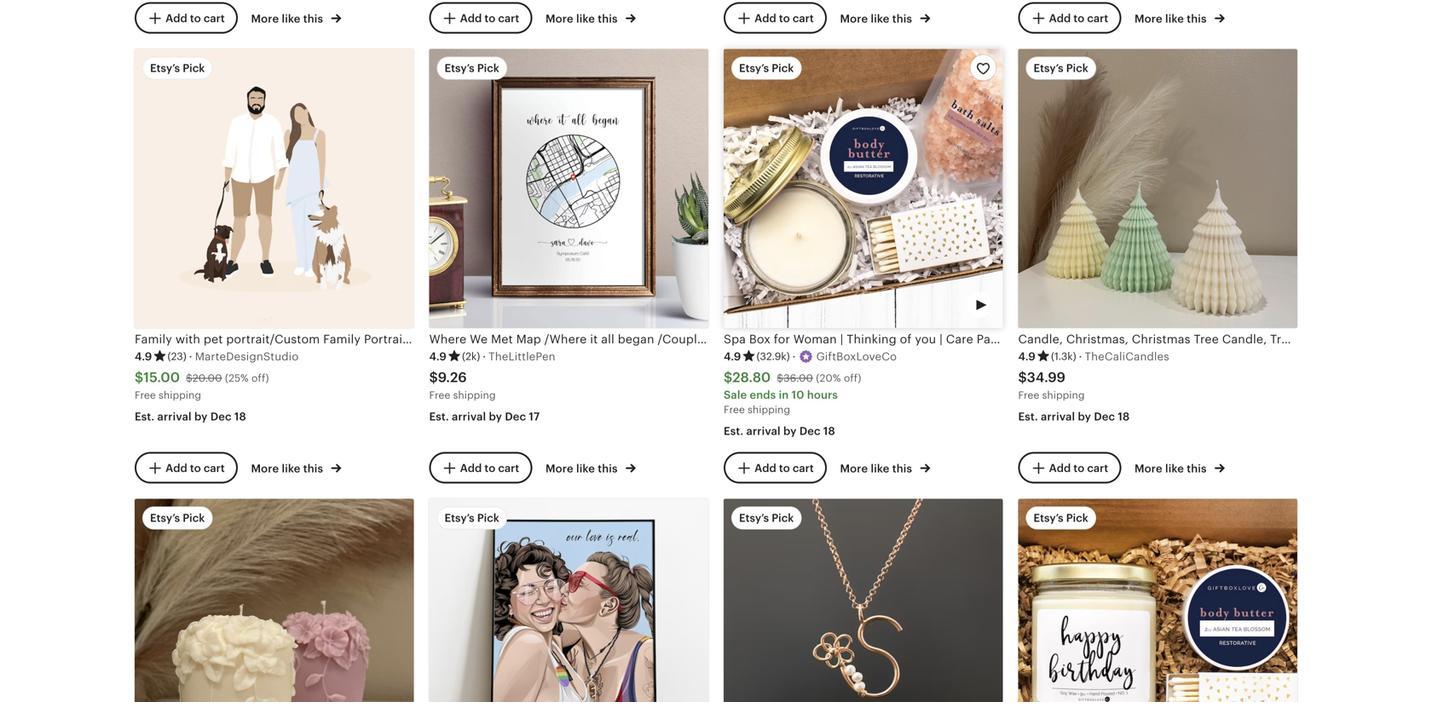 Task type: vqa. For each thing, say whether or not it's contained in the screenshot.
the Happy Birthday Gift Box, Care Package, Spa Care Package Candle, Happy Birthday Spa Gift Box, Custom Birthday Care Package image
yes



Task type: describe. For each thing, give the bounding box(es) containing it.
care
[[946, 333, 974, 346]]

gift
[[1036, 333, 1057, 346]]

arrival for 9.26
[[452, 411, 486, 424]]

dec for 28.80
[[800, 425, 821, 438]]

1 candle, from the left
[[1019, 333, 1063, 346]]

36.00
[[784, 373, 813, 384]]

spa box for woman | thinking of you | care package | gift for her
[[724, 333, 1101, 346]]

2 etsy's pick link from the left
[[429, 499, 709, 703]]

in
[[779, 389, 789, 401]]

18 for 34.99
[[1118, 411, 1130, 424]]

thinking
[[847, 333, 897, 346]]

1 tree from the left
[[1194, 333, 1219, 346]]

shipping inside $ 9.26 free shipping
[[453, 390, 496, 401]]

product video element for jewelry gift for her personalized gift jewelry pendant name necklace monogram necklace rose gold initial letter gift for women image
[[724, 499, 1003, 703]]

28.80
[[733, 370, 771, 386]]

$ for 9.26
[[429, 370, 438, 386]]

est. arrival by dec 18 for 34.99
[[1019, 411, 1130, 424]]

$ 34.99 free shipping
[[1019, 370, 1085, 401]]

jewelry gift for her personalized gift jewelry pendant name necklace monogram necklace rose gold initial letter gift for women image
[[724, 499, 1003, 703]]

2 | from the left
[[940, 333, 943, 346]]

· for 34.99
[[1079, 350, 1083, 363]]

shipping inside $ 28.80 $ 36.00 (20% off) sale ends in 10 hours free shipping
[[748, 404, 790, 416]]

$ up the in
[[777, 373, 784, 384]]

(25%
[[225, 373, 249, 384]]

· for 28.80
[[793, 350, 796, 363]]

4 etsy's pick link from the left
[[1019, 499, 1298, 703]]

4.9 for 28.80
[[724, 350, 741, 363]]

product video element for happy birthday gift box, care package, spa care package candle, happy birthday spa gift box, custom birthday care package "image"
[[1019, 499, 1298, 703]]

off) for 28.80
[[844, 373, 862, 384]]

(1.3k)
[[1051, 351, 1077, 362]]

1 | from the left
[[840, 333, 844, 346]]

christmas,
[[1067, 333, 1129, 346]]

by for 28.80
[[784, 425, 797, 438]]

you
[[915, 333, 936, 346]]

2 tree from the left
[[1271, 333, 1296, 346]]

3d rattan flower candle image
[[135, 499, 414, 703]]

cartoon customized portrait | personalized portraits | gifts for birthday, anniversary, baby & more | custom vector art | digital and prints image
[[429, 499, 709, 703]]

· for 15.00
[[189, 350, 192, 363]]

est. arrival by dec 18 for 15.00
[[135, 411, 246, 424]]

est. for 34.99
[[1019, 411, 1038, 424]]

shipping inside $ 15.00 $ 20.00 (25% off) free shipping
[[159, 390, 201, 401]]

34.99
[[1027, 370, 1066, 386]]

by for 34.99
[[1078, 411, 1092, 424]]

1 etsy's pick link from the left
[[135, 499, 414, 703]]

where we met map /where it all began /couple map/ gift for her/ gift for him/personalized map/ custom map/anniversary gift/ digital download image
[[429, 49, 709, 328]]

est. arrival by dec 17
[[429, 411, 540, 424]]

est. for 15.00
[[135, 411, 155, 424]]

2 candle, from the left
[[1223, 333, 1267, 346]]

dec for 15.00
[[210, 411, 232, 424]]

18 for 28.80
[[824, 425, 836, 438]]

arrival for 28.80
[[747, 425, 781, 438]]

her
[[1080, 333, 1101, 346]]

1 christmas from the left
[[1132, 333, 1191, 346]]

box
[[749, 333, 771, 346]]

10
[[792, 389, 805, 401]]

15.00
[[144, 370, 180, 386]]

arrival for 34.99
[[1041, 411, 1075, 424]]

$ for 34.99
[[1019, 370, 1027, 386]]

by for 9.26
[[489, 411, 502, 424]]



Task type: locate. For each thing, give the bounding box(es) containing it.
0 horizontal spatial christmas
[[1132, 333, 1191, 346]]

4.9
[[135, 350, 152, 363], [429, 350, 447, 363], [724, 350, 741, 363], [1019, 350, 1036, 363]]

arrival down $ 34.99 free shipping
[[1041, 411, 1075, 424]]

shipping down ends
[[748, 404, 790, 416]]

by down $ 15.00 $ 20.00 (25% off) free shipping
[[194, 411, 208, 424]]

· for 9.26
[[483, 350, 486, 363]]

spa
[[724, 333, 746, 346]]

$ down package
[[1019, 370, 1027, 386]]

shipping up est. arrival by dec 17
[[453, 390, 496, 401]]

christmas left cand
[[1347, 333, 1406, 346]]

0 horizontal spatial for
[[774, 333, 790, 346]]

4 4.9 from the left
[[1019, 350, 1036, 363]]

(23)
[[168, 351, 187, 362]]

$ up est. arrival by dec 17
[[429, 370, 438, 386]]

$ for 28.80
[[724, 370, 733, 386]]

est. arrival by dec 18 down $ 15.00 $ 20.00 (25% off) free shipping
[[135, 411, 246, 424]]

2 for from the left
[[1060, 333, 1077, 346]]

1 · from the left
[[189, 350, 192, 363]]

shipping inside $ 34.99 free shipping
[[1042, 390, 1085, 401]]

add to cart
[[166, 12, 225, 25], [460, 12, 520, 25], [755, 12, 814, 25], [1049, 12, 1109, 25], [166, 462, 225, 475], [460, 462, 520, 475], [755, 462, 814, 475], [1049, 462, 1109, 475]]

18
[[234, 411, 246, 424], [1118, 411, 1130, 424], [824, 425, 836, 438]]

for
[[774, 333, 790, 346], [1060, 333, 1077, 346]]

0 horizontal spatial off)
[[252, 373, 269, 384]]

dec left 17
[[505, 411, 526, 424]]

1 horizontal spatial off)
[[844, 373, 862, 384]]

3 candle, from the left
[[1299, 333, 1344, 346]]

est.
[[135, 411, 155, 424], [429, 411, 449, 424], [1019, 411, 1038, 424], [724, 425, 744, 438]]

by for 15.00
[[194, 411, 208, 424]]

dec down 10
[[800, 425, 821, 438]]

cart
[[204, 12, 225, 25], [498, 12, 520, 25], [793, 12, 814, 25], [1088, 12, 1109, 25], [204, 462, 225, 475], [498, 462, 520, 475], [793, 462, 814, 475], [1088, 462, 1109, 475]]

3 4.9 from the left
[[724, 350, 741, 363]]

2 horizontal spatial est. arrival by dec 18
[[1019, 411, 1130, 424]]

free down 9.26
[[429, 390, 451, 401]]

| left gift
[[1029, 333, 1032, 346]]

18 down christmas, at the right of page
[[1118, 411, 1130, 424]]

to
[[190, 12, 201, 25], [485, 12, 496, 25], [779, 12, 790, 25], [1074, 12, 1085, 25], [190, 462, 201, 475], [485, 462, 496, 475], [779, 462, 790, 475], [1074, 462, 1085, 475]]

|
[[840, 333, 844, 346], [940, 333, 943, 346], [1029, 333, 1032, 346]]

christmas right christmas, at the right of page
[[1132, 333, 1191, 346]]

4.9 up 9.26
[[429, 350, 447, 363]]

1 horizontal spatial 18
[[824, 425, 836, 438]]

cand
[[1409, 333, 1433, 346]]

free inside $ 15.00 $ 20.00 (25% off) free shipping
[[135, 390, 156, 401]]

$ inside $ 34.99 free shipping
[[1019, 370, 1027, 386]]

by down $ 34.99 free shipping
[[1078, 411, 1092, 424]]

hours
[[807, 389, 838, 401]]

sale
[[724, 389, 747, 401]]

est. for 9.26
[[429, 411, 449, 424]]

est. down 15.00
[[135, 411, 155, 424]]

1 horizontal spatial christmas
[[1347, 333, 1406, 346]]

1 horizontal spatial |
[[940, 333, 943, 346]]

more
[[251, 12, 279, 25], [546, 12, 574, 25], [840, 12, 868, 25], [1135, 12, 1163, 25], [251, 463, 279, 475], [546, 463, 574, 475], [840, 463, 868, 475], [1135, 463, 1163, 475]]

est. arrival by dec 18 for 28.80
[[724, 425, 836, 438]]

shipping
[[159, 390, 201, 401], [453, 390, 496, 401], [1042, 390, 1085, 401], [748, 404, 790, 416]]

by down the in
[[784, 425, 797, 438]]

dec down $ 15.00 $ 20.00 (25% off) free shipping
[[210, 411, 232, 424]]

18 down (25% at the left of the page
[[234, 411, 246, 424]]

arrival
[[157, 411, 192, 424], [452, 411, 486, 424], [1041, 411, 1075, 424], [747, 425, 781, 438]]

product video element for 'cartoon customized portrait | personalized portraits | gifts for birthday, anniversary, baby & more | custom vector art | digital and prints' image on the bottom left of page
[[429, 499, 709, 703]]

free inside $ 9.26 free shipping
[[429, 390, 451, 401]]

4.9 for 15.00
[[135, 350, 152, 363]]

$ inside $ 9.26 free shipping
[[429, 370, 438, 386]]

for up (1.3k) on the right of page
[[1060, 333, 1077, 346]]

dec down christmas, at the right of page
[[1094, 411, 1115, 424]]

1 horizontal spatial tree
[[1271, 333, 1296, 346]]

$ up sale at the bottom right
[[724, 370, 733, 386]]

happy birthday gift box, care package, spa care package candle, happy birthday spa gift box, custom birthday care package image
[[1019, 499, 1298, 703]]

free down sale at the bottom right
[[724, 404, 745, 416]]

| right woman
[[840, 333, 844, 346]]

· right the (23) in the left of the page
[[189, 350, 192, 363]]

0 horizontal spatial 18
[[234, 411, 246, 424]]

arrival down $ 9.26 free shipping
[[452, 411, 486, 424]]

| right "you"
[[940, 333, 943, 346]]

· right (1.3k) on the right of page
[[1079, 350, 1083, 363]]

4.9 for 9.26
[[429, 350, 447, 363]]

est. arrival by dec 18 down $ 34.99 free shipping
[[1019, 411, 1130, 424]]

arrival down 15.00
[[157, 411, 192, 424]]

2 off) from the left
[[844, 373, 862, 384]]

3 · from the left
[[793, 350, 796, 363]]

· right (32.9k)
[[793, 350, 796, 363]]

etsy's pick link
[[135, 499, 414, 703], [429, 499, 709, 703], [724, 499, 1003, 703], [1019, 499, 1298, 703]]

est. arrival by dec 18
[[135, 411, 246, 424], [1019, 411, 1130, 424], [724, 425, 836, 438]]

est. down $ 34.99 free shipping
[[1019, 411, 1038, 424]]

spa box for woman | thinking of you | care package | gift for her image
[[724, 49, 1003, 328]]

$ 28.80 $ 36.00 (20% off) sale ends in 10 hours free shipping
[[724, 370, 862, 416]]

$ 15.00 $ 20.00 (25% off) free shipping
[[135, 370, 269, 401]]

free inside $ 28.80 $ 36.00 (20% off) sale ends in 10 hours free shipping
[[724, 404, 745, 416]]

off) right (20%
[[844, 373, 862, 384]]

2 christmas from the left
[[1347, 333, 1406, 346]]

more like this
[[251, 12, 326, 25], [546, 12, 621, 25], [840, 12, 915, 25], [1135, 12, 1210, 25], [251, 463, 326, 475], [546, 463, 621, 475], [840, 463, 915, 475], [1135, 463, 1210, 475]]

9.26
[[438, 370, 467, 386]]

20.00
[[193, 373, 222, 384]]

(32.9k)
[[757, 351, 790, 362]]

candle,
[[1019, 333, 1063, 346], [1223, 333, 1267, 346], [1299, 333, 1344, 346]]

$ left "20.00"
[[135, 370, 144, 386]]

off) inside $ 15.00 $ 20.00 (25% off) free shipping
[[252, 373, 269, 384]]

candle, christmas, christmas tree candle, tree candle, christmas candle, decor candle image
[[1019, 49, 1298, 328]]

this
[[303, 12, 323, 25], [598, 12, 618, 25], [893, 12, 912, 25], [1187, 12, 1207, 25], [303, 463, 323, 475], [598, 463, 618, 475], [893, 463, 912, 475], [1187, 463, 1207, 475]]

1 4.9 from the left
[[135, 350, 152, 363]]

arrival down ends
[[747, 425, 781, 438]]

off) right (25% at the left of the page
[[252, 373, 269, 384]]

shipping down 34.99
[[1042, 390, 1085, 401]]

tree
[[1194, 333, 1219, 346], [1271, 333, 1296, 346]]

for up (32.9k)
[[774, 333, 790, 346]]

etsy's
[[150, 62, 180, 75], [445, 62, 475, 75], [739, 62, 769, 75], [1034, 62, 1064, 75], [150, 512, 180, 525], [445, 512, 475, 525], [739, 512, 769, 525], [1034, 512, 1064, 525]]

3 | from the left
[[1029, 333, 1032, 346]]

3 etsy's pick link from the left
[[724, 499, 1003, 703]]

product video element
[[724, 49, 1003, 328], [429, 499, 709, 703], [724, 499, 1003, 703], [1019, 499, 1298, 703]]

est. down $ 9.26 free shipping
[[429, 411, 449, 424]]

arrival for 15.00
[[157, 411, 192, 424]]

2 4.9 from the left
[[429, 350, 447, 363]]

2 horizontal spatial 18
[[1118, 411, 1130, 424]]

dec
[[210, 411, 232, 424], [505, 411, 526, 424], [1094, 411, 1115, 424], [800, 425, 821, 438]]

free down 34.99
[[1019, 390, 1040, 401]]

1 horizontal spatial est. arrival by dec 18
[[724, 425, 836, 438]]

$
[[135, 370, 144, 386], [429, 370, 438, 386], [724, 370, 733, 386], [1019, 370, 1027, 386], [186, 373, 193, 384], [777, 373, 784, 384]]

est. for 28.80
[[724, 425, 744, 438]]

(2k)
[[462, 351, 480, 362]]

off) for 15.00
[[252, 373, 269, 384]]

dec for 9.26
[[505, 411, 526, 424]]

1 for from the left
[[774, 333, 790, 346]]

package
[[977, 333, 1026, 346]]

18 down hours at the bottom right of the page
[[824, 425, 836, 438]]

by left 17
[[489, 411, 502, 424]]

2 horizontal spatial |
[[1029, 333, 1032, 346]]

more like this link
[[251, 9, 341, 27], [546, 9, 636, 27], [840, 9, 931, 27], [1135, 9, 1225, 27], [251, 459, 341, 477], [546, 459, 636, 477], [840, 459, 931, 477], [1135, 459, 1225, 477]]

woman
[[794, 333, 837, 346]]

4.9 up 15.00
[[135, 350, 152, 363]]

4.9 for 34.99
[[1019, 350, 1036, 363]]

17
[[529, 411, 540, 424]]

add
[[166, 12, 187, 25], [460, 12, 482, 25], [755, 12, 777, 25], [1049, 12, 1071, 25], [166, 462, 187, 475], [460, 462, 482, 475], [755, 462, 777, 475], [1049, 462, 1071, 475]]

family with pet portrait/custom family portrait with pets/ custom family illustration/ family and pet portrait/ couple portrait with pet image
[[135, 49, 414, 328]]

1 horizontal spatial for
[[1060, 333, 1077, 346]]

christmas
[[1132, 333, 1191, 346], [1347, 333, 1406, 346]]

1 horizontal spatial candle,
[[1223, 333, 1267, 346]]

18 for 15.00
[[234, 411, 246, 424]]

est. arrival by dec 18 down the in
[[724, 425, 836, 438]]

2 horizontal spatial candle,
[[1299, 333, 1344, 346]]

like
[[282, 12, 301, 25], [576, 12, 595, 25], [871, 12, 890, 25], [1166, 12, 1184, 25], [282, 463, 301, 475], [576, 463, 595, 475], [871, 463, 890, 475], [1166, 463, 1184, 475]]

dec for 34.99
[[1094, 411, 1115, 424]]

0 horizontal spatial candle,
[[1019, 333, 1063, 346]]

off)
[[252, 373, 269, 384], [844, 373, 862, 384]]

·
[[189, 350, 192, 363], [483, 350, 486, 363], [793, 350, 796, 363], [1079, 350, 1083, 363]]

off) inside $ 28.80 $ 36.00 (20% off) sale ends in 10 hours free shipping
[[844, 373, 862, 384]]

4.9 down the spa
[[724, 350, 741, 363]]

candle, christmas, christmas tree candle, tree candle, christmas cand
[[1019, 333, 1433, 346]]

by
[[194, 411, 208, 424], [489, 411, 502, 424], [1078, 411, 1092, 424], [784, 425, 797, 438]]

est. down sale at the bottom right
[[724, 425, 744, 438]]

product video element for spa box for woman | thinking of you | care package | gift for her image
[[724, 49, 1003, 328]]

$ for 15.00
[[135, 370, 144, 386]]

0 horizontal spatial |
[[840, 333, 844, 346]]

4.9 down gift
[[1019, 350, 1036, 363]]

pick
[[183, 62, 205, 75], [477, 62, 500, 75], [772, 62, 794, 75], [1066, 62, 1089, 75], [183, 512, 205, 525], [477, 512, 500, 525], [772, 512, 794, 525], [1066, 512, 1089, 525]]

0 horizontal spatial tree
[[1194, 333, 1219, 346]]

$ 9.26 free shipping
[[429, 370, 496, 401]]

etsy's pick
[[150, 62, 205, 75], [445, 62, 500, 75], [739, 62, 794, 75], [1034, 62, 1089, 75], [150, 512, 205, 525], [445, 512, 500, 525], [739, 512, 794, 525], [1034, 512, 1089, 525]]

$ down the (23) in the left of the page
[[186, 373, 193, 384]]

0 horizontal spatial est. arrival by dec 18
[[135, 411, 246, 424]]

(20%
[[816, 373, 841, 384]]

free inside $ 34.99 free shipping
[[1019, 390, 1040, 401]]

free
[[135, 390, 156, 401], [429, 390, 451, 401], [1019, 390, 1040, 401], [724, 404, 745, 416]]

free down 15.00
[[135, 390, 156, 401]]

· right '(2k)'
[[483, 350, 486, 363]]

of
[[900, 333, 912, 346]]

2 · from the left
[[483, 350, 486, 363]]

1 off) from the left
[[252, 373, 269, 384]]

ends
[[750, 389, 776, 401]]

4 · from the left
[[1079, 350, 1083, 363]]

add to cart button
[[135, 2, 238, 34], [429, 2, 532, 34], [724, 2, 827, 34], [1019, 2, 1122, 34], [135, 452, 238, 484], [429, 452, 532, 484], [724, 452, 827, 484], [1019, 452, 1122, 484]]

shipping down 15.00
[[159, 390, 201, 401]]



